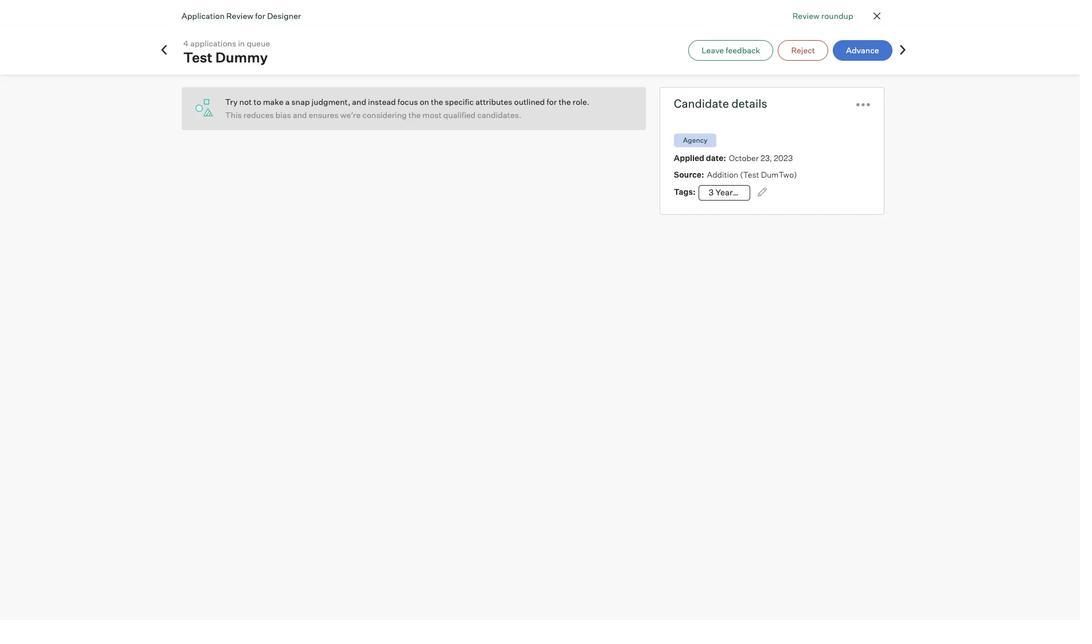 Task type: describe. For each thing, give the bounding box(es) containing it.
1 review from the left
[[793, 11, 820, 21]]

instead
[[368, 97, 396, 107]]

candidate details
[[674, 96, 768, 111]]

reject
[[791, 45, 815, 55]]

bias
[[276, 110, 291, 120]]

previous image
[[158, 44, 170, 55]]

in
[[238, 38, 245, 48]]

candidate actions element
[[857, 94, 871, 114]]

attributes
[[476, 97, 512, 107]]

applied date: october 23, 2023
[[674, 153, 793, 163]]

designer
[[267, 11, 301, 21]]

roundup
[[821, 11, 853, 21]]

source: addition (test dumtwo)
[[674, 170, 797, 179]]

queue
[[247, 38, 270, 48]]

candidate actions image
[[857, 103, 871, 107]]

leave feedback button
[[689, 40, 774, 61]]

date:
[[706, 153, 726, 163]]

qualified
[[443, 110, 476, 120]]

1 vertical spatial and
[[293, 110, 307, 120]]

4 applications in queue test dummy
[[183, 38, 270, 66]]

applications
[[190, 38, 236, 48]]

add a candidate tag image
[[758, 187, 767, 196]]

candidates.
[[477, 110, 521, 120]]

1 horizontal spatial and
[[352, 97, 366, 107]]

next image
[[897, 44, 908, 55]]

role.
[[573, 97, 590, 107]]

ensures
[[309, 110, 339, 120]]

1 horizontal spatial the
[[431, 97, 443, 107]]

advance button
[[833, 40, 892, 61]]

review roundup link
[[793, 10, 853, 22]]

close image
[[870, 9, 884, 23]]

reject button
[[778, 40, 828, 61]]

0 horizontal spatial the
[[409, 110, 421, 120]]

(test
[[740, 170, 759, 179]]

next element
[[897, 44, 908, 57]]

source:
[[674, 170, 704, 179]]

make
[[263, 97, 284, 107]]



Task type: locate. For each thing, give the bounding box(es) containing it.
on
[[420, 97, 429, 107]]

tags:
[[674, 187, 696, 196]]

review up in
[[226, 11, 253, 21]]

focus
[[398, 97, 418, 107]]

a
[[285, 97, 290, 107]]

dumtwo)
[[761, 170, 797, 179]]

the right on
[[431, 97, 443, 107]]

the down focus
[[409, 110, 421, 120]]

0 vertical spatial for
[[255, 11, 265, 21]]

this
[[225, 110, 242, 120]]

agency
[[683, 136, 708, 144]]

2 review from the left
[[226, 11, 253, 21]]

outlined
[[514, 97, 545, 107]]

reduces
[[244, 110, 274, 120]]

0 vertical spatial and
[[352, 97, 366, 107]]

details
[[732, 96, 768, 111]]

advance
[[846, 45, 879, 55]]

previous element
[[158, 44, 170, 57]]

1 horizontal spatial for
[[547, 97, 557, 107]]

and down snap
[[293, 110, 307, 120]]

the
[[431, 97, 443, 107], [559, 97, 571, 107], [409, 110, 421, 120]]

for inside the try not to make a snap judgment, and instead focus on the specific attributes outlined for the role. this reduces bias and ensures we're considering the most qualified candidates.
[[547, 97, 557, 107]]

try
[[225, 97, 238, 107]]

review roundup
[[793, 11, 853, 21]]

review left roundup
[[793, 11, 820, 21]]

0 horizontal spatial review
[[226, 11, 253, 21]]

1 horizontal spatial review
[[793, 11, 820, 21]]

application
[[182, 11, 225, 21]]

23,
[[761, 153, 772, 163]]

not
[[239, 97, 252, 107]]

application review for designer
[[182, 11, 301, 21]]

4
[[183, 38, 189, 48]]

0 horizontal spatial for
[[255, 11, 265, 21]]

and up we're
[[352, 97, 366, 107]]

1 vertical spatial for
[[547, 97, 557, 107]]

for
[[255, 11, 265, 21], [547, 97, 557, 107]]

to
[[254, 97, 261, 107]]

leave
[[702, 45, 724, 55]]

candidate
[[674, 96, 729, 111]]

test dummy link
[[183, 48, 275, 66]]

for left the 'designer'
[[255, 11, 265, 21]]

judgment,
[[312, 97, 350, 107]]

and
[[352, 97, 366, 107], [293, 110, 307, 120]]

we're
[[340, 110, 361, 120]]

snap
[[291, 97, 310, 107]]

october
[[729, 153, 759, 163]]

for right outlined
[[547, 97, 557, 107]]

2 horizontal spatial the
[[559, 97, 571, 107]]

review
[[793, 11, 820, 21], [226, 11, 253, 21]]

0 horizontal spatial and
[[293, 110, 307, 120]]

addition
[[707, 170, 738, 179]]

considering
[[362, 110, 407, 120]]

try not to make a snap judgment, and instead focus on the specific attributes outlined for the role. this reduces bias and ensures we're considering the most qualified candidates.
[[225, 97, 590, 120]]

dummy
[[215, 48, 268, 66]]

leave feedback
[[702, 45, 760, 55]]

feedback
[[726, 45, 760, 55]]

test
[[183, 48, 212, 66]]

most
[[423, 110, 442, 120]]

applied
[[674, 153, 704, 163]]

2023
[[774, 153, 793, 163]]

specific
[[445, 97, 474, 107]]

the left role.
[[559, 97, 571, 107]]



Task type: vqa. For each thing, say whether or not it's contained in the screenshot.
Candidates to Schedule
no



